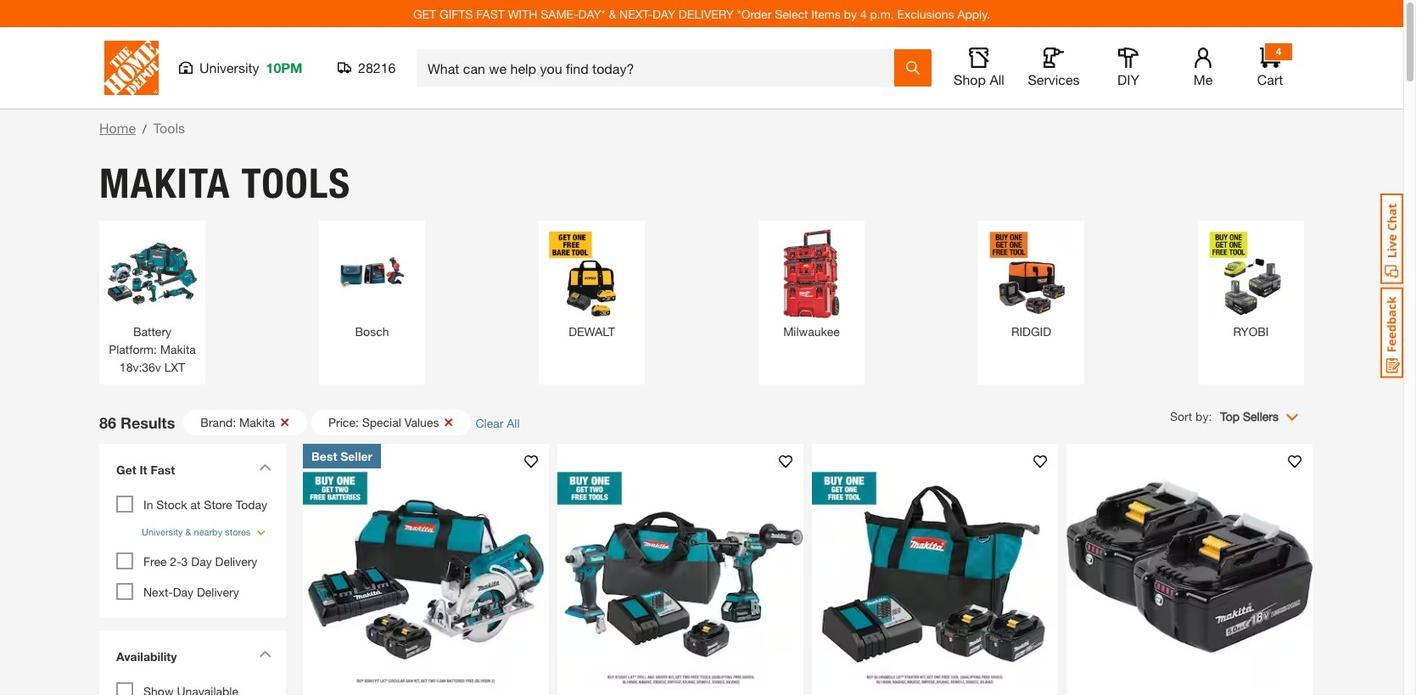 Task type: locate. For each thing, give the bounding box(es) containing it.
1 vertical spatial caret icon image
[[259, 650, 272, 658]]

next-day delivery link
[[143, 585, 239, 599]]

next-
[[620, 6, 653, 21]]

milwaukee
[[784, 324, 840, 339]]

0 vertical spatial delivery
[[215, 554, 258, 568]]

delivery
[[215, 554, 258, 568], [197, 585, 239, 599]]

2 caret icon image from the top
[[259, 650, 272, 658]]

28216
[[358, 59, 396, 76]]

1 horizontal spatial tools
[[241, 159, 351, 208]]

all right the clear in the left bottom of the page
[[507, 416, 520, 430]]

battery
[[133, 324, 172, 339]]

2-
[[170, 554, 181, 568]]

ryobi link
[[1207, 229, 1296, 340]]

sellers
[[1244, 409, 1279, 424]]

18v:36v
[[120, 360, 161, 374]]

makita inside "button"
[[239, 415, 275, 430]]

p.m.
[[871, 6, 894, 21]]

delivery
[[679, 6, 734, 21]]

0 vertical spatial university
[[200, 59, 259, 76]]

caret icon image inside get it fast 'link'
[[259, 464, 272, 471]]

0 vertical spatial makita
[[99, 159, 231, 208]]

makita tools
[[99, 159, 351, 208]]

& right day*
[[609, 6, 617, 21]]

1 vertical spatial all
[[507, 416, 520, 430]]

university for university & nearby stores
[[142, 526, 183, 537]]

0 horizontal spatial 4
[[861, 6, 867, 21]]

clear all
[[476, 416, 520, 430]]

today
[[236, 497, 267, 512]]

delivery down stores
[[215, 554, 258, 568]]

caret icon image
[[259, 464, 272, 471], [259, 650, 272, 658]]

all right shop
[[990, 71, 1005, 87]]

makita
[[99, 159, 231, 208], [160, 342, 196, 357], [239, 415, 275, 430]]

0 vertical spatial all
[[990, 71, 1005, 87]]

&
[[609, 6, 617, 21], [186, 526, 191, 537]]

0 vertical spatial &
[[609, 6, 617, 21]]

4 up the "cart" on the top right
[[1277, 45, 1282, 58]]

same-
[[541, 6, 579, 21]]

university down the stock
[[142, 526, 183, 537]]

milwaukee image
[[767, 229, 857, 318]]

battery platform: makita 18v:36v lxt image
[[108, 229, 197, 318]]

2 vertical spatial makita
[[239, 415, 275, 430]]

1 vertical spatial delivery
[[197, 585, 239, 599]]

get
[[116, 463, 136, 477]]

18v lxt lithium-ion battery and rapid optimum charger starter pack (5.0ah) image
[[812, 444, 1059, 690]]

0 horizontal spatial university
[[142, 526, 183, 537]]

free 2-3 day delivery
[[143, 554, 258, 568]]

/
[[143, 121, 147, 136]]

dewalt image
[[548, 229, 637, 318]]

makita up lxt
[[160, 342, 196, 357]]

bosch
[[355, 324, 389, 339]]

special
[[362, 415, 401, 430]]

day down 3
[[173, 585, 194, 599]]

university & nearby stores
[[142, 526, 251, 537]]

4 right the by
[[861, 6, 867, 21]]

day right 3
[[191, 554, 212, 568]]

1 vertical spatial makita
[[160, 342, 196, 357]]

0 horizontal spatial tools
[[153, 120, 185, 136]]

1 vertical spatial 4
[[1277, 45, 1282, 58]]

gifts
[[440, 6, 473, 21]]

with
[[508, 6, 538, 21]]

sort by: top sellers
[[1171, 409, 1279, 424]]

1 caret icon image from the top
[[259, 464, 272, 471]]

home / tools
[[99, 120, 185, 136]]

at
[[191, 497, 201, 512]]

services
[[1029, 71, 1080, 87]]

the home depot logo image
[[104, 41, 159, 95]]

store
[[204, 497, 232, 512]]

18v lxt lithium-ion high capacity battery pack 5.0 ah with led charge level indicator (2-pack) image
[[1067, 444, 1313, 690]]

delivery down free 2-3 day delivery
[[197, 585, 239, 599]]

makita down /
[[99, 159, 231, 208]]

exclusions
[[898, 6, 955, 21]]

1 horizontal spatial &
[[609, 6, 617, 21]]

sort
[[1171, 409, 1193, 424]]

day*
[[579, 6, 606, 21]]

bosch link
[[328, 229, 417, 340]]

in stock at store today
[[143, 497, 267, 512]]

*order
[[738, 6, 772, 21]]

shop
[[954, 71, 986, 87]]

university
[[200, 59, 259, 76], [142, 526, 183, 537]]

4
[[861, 6, 867, 21], [1277, 45, 1282, 58]]

18v lxt lithium-ion brushless cordless combo kit 5.0 ah (2-piece) image
[[558, 444, 804, 690]]

1 horizontal spatial university
[[200, 59, 259, 76]]

ryobi
[[1234, 324, 1270, 339]]

all inside button
[[507, 416, 520, 430]]

1 horizontal spatial all
[[990, 71, 1005, 87]]

apply.
[[958, 6, 991, 21]]

18v x2 lxt 5.0ah lithium-ion (36v) brushless cordless rear handle 7-1/4 in. circular saw kit image
[[303, 444, 549, 690]]

1 vertical spatial &
[[186, 526, 191, 537]]

1 horizontal spatial 4
[[1277, 45, 1282, 58]]

makita right brand:
[[239, 415, 275, 430]]

all inside button
[[990, 71, 1005, 87]]

caret icon image for availability
[[259, 650, 272, 658]]

best seller
[[312, 449, 373, 464]]

availability
[[116, 649, 177, 663]]

ryobi image
[[1207, 229, 1296, 318]]

battery platform: makita 18v:36v lxt
[[109, 324, 196, 374]]

home link
[[99, 120, 136, 136]]

day
[[191, 554, 212, 568], [173, 585, 194, 599]]

caret icon image inside availability link
[[259, 650, 272, 658]]

& left nearby
[[186, 526, 191, 537]]

university for university 10pm
[[200, 59, 259, 76]]

university left the 10pm
[[200, 59, 259, 76]]

diy
[[1118, 71, 1140, 87]]

by
[[844, 6, 857, 21]]

tools
[[153, 120, 185, 136], [241, 159, 351, 208]]

all for shop all
[[990, 71, 1005, 87]]

results
[[121, 413, 175, 432]]

diy button
[[1102, 48, 1156, 88]]

shop all
[[954, 71, 1005, 87]]

ridgid
[[1012, 324, 1052, 339]]

get it fast link
[[108, 452, 278, 492]]

1 vertical spatial university
[[142, 526, 183, 537]]

0 vertical spatial caret icon image
[[259, 464, 272, 471]]

me button
[[1177, 48, 1231, 88]]

select
[[775, 6, 808, 21]]

0 horizontal spatial all
[[507, 416, 520, 430]]



Task type: vqa. For each thing, say whether or not it's contained in the screenshot.
NEXT-
yes



Task type: describe. For each thing, give the bounding box(es) containing it.
clear all button
[[476, 414, 533, 432]]

cart
[[1258, 71, 1284, 87]]

ridgid link
[[987, 229, 1076, 340]]

nearby
[[194, 526, 223, 537]]

best
[[312, 449, 337, 464]]

home
[[99, 120, 136, 136]]

dewalt link
[[548, 229, 637, 340]]

day
[[653, 6, 676, 21]]

free
[[143, 554, 167, 568]]

next-
[[143, 585, 173, 599]]

price: special values button
[[312, 410, 472, 436]]

28216 button
[[338, 59, 396, 76]]

10pm
[[266, 59, 303, 76]]

seller
[[341, 449, 373, 464]]

What can we help you find today? search field
[[428, 50, 894, 86]]

cart 4
[[1258, 45, 1284, 87]]

0 vertical spatial day
[[191, 554, 212, 568]]

3
[[181, 554, 188, 568]]

battery platform: makita 18v:36v lxt link
[[108, 229, 197, 376]]

get it fast
[[116, 463, 175, 477]]

top
[[1221, 409, 1240, 424]]

brand: makita
[[201, 415, 275, 430]]

platform:
[[109, 342, 157, 357]]

brand:
[[201, 415, 236, 430]]

0 vertical spatial tools
[[153, 120, 185, 136]]

values
[[405, 415, 439, 430]]

get
[[413, 6, 436, 21]]

in stock at store today link
[[143, 497, 267, 512]]

brand: makita button
[[184, 410, 307, 436]]

dewalt
[[569, 324, 615, 339]]

get gifts fast with same-day* & next-day delivery *order select items by 4 p.m. exclusions apply.
[[413, 6, 991, 21]]

price:
[[329, 415, 359, 430]]

86 results
[[99, 413, 175, 432]]

fast
[[477, 6, 505, 21]]

4 inside cart 4
[[1277, 45, 1282, 58]]

price: special values
[[329, 415, 439, 430]]

availability link
[[108, 639, 278, 678]]

1 vertical spatial tools
[[241, 159, 351, 208]]

caret icon image for get it fast
[[259, 464, 272, 471]]

shop all button
[[953, 48, 1007, 88]]

ridgid image
[[987, 229, 1076, 318]]

0 horizontal spatial &
[[186, 526, 191, 537]]

1 vertical spatial day
[[173, 585, 194, 599]]

next-day delivery
[[143, 585, 239, 599]]

clear
[[476, 416, 504, 430]]

milwaukee link
[[767, 229, 857, 340]]

in
[[143, 497, 153, 512]]

bosch image
[[328, 229, 417, 318]]

stock
[[156, 497, 187, 512]]

feedback link image
[[1381, 287, 1404, 379]]

items
[[812, 6, 841, 21]]

fast
[[151, 463, 175, 477]]

free 2-3 day delivery link
[[143, 554, 258, 568]]

by:
[[1196, 409, 1213, 424]]

makita inside battery platform: makita 18v:36v lxt
[[160, 342, 196, 357]]

stores
[[225, 526, 251, 537]]

me
[[1194, 71, 1213, 87]]

all for clear all
[[507, 416, 520, 430]]

live chat image
[[1381, 194, 1404, 284]]

university 10pm
[[200, 59, 303, 76]]

86
[[99, 413, 116, 432]]

it
[[140, 463, 147, 477]]

0 vertical spatial 4
[[861, 6, 867, 21]]

lxt
[[164, 360, 185, 374]]

services button
[[1027, 48, 1082, 88]]



